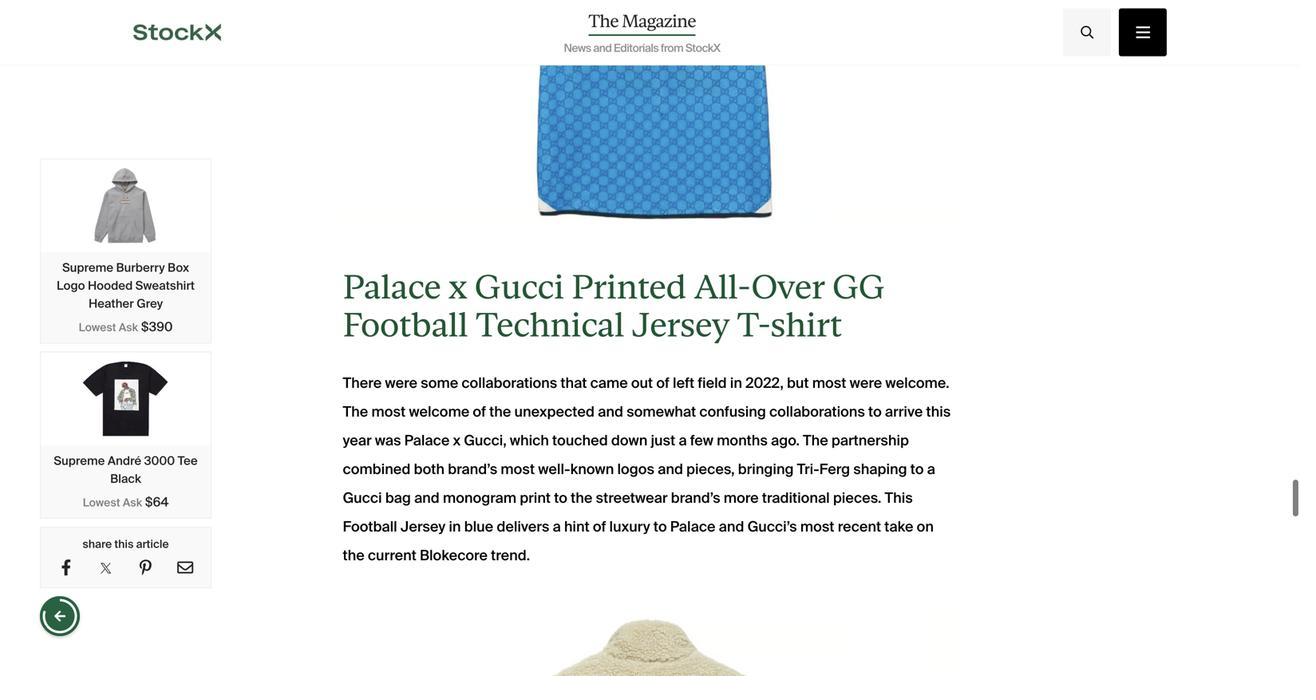Task type: describe. For each thing, give the bounding box(es) containing it.
that
[[561, 374, 587, 392]]

x inside palace x gucci printed all-over gg football technical jersey t-shirt
[[449, 268, 467, 306]]

came
[[590, 374, 628, 392]]

0 horizontal spatial in
[[449, 518, 461, 536]]

Search for articles, series, etc. text field
[[1063, 8, 1111, 56]]

3000
[[144, 453, 175, 469]]

$64
[[145, 494, 169, 511]]

partnership
[[832, 432, 909, 450]]

to right print
[[554, 489, 568, 507]]

1 vertical spatial palace
[[404, 432, 450, 450]]

logos
[[618, 460, 655, 479]]

few
[[690, 432, 714, 450]]

0 horizontal spatial brand's
[[448, 460, 498, 479]]

editorials
[[614, 41, 659, 55]]

supreme burberry box logo hooded sweatshirt heather grey
[[57, 260, 195, 311]]

both
[[414, 460, 445, 479]]

t-
[[737, 305, 771, 344]]

1 vertical spatial the
[[571, 489, 593, 507]]

most down which
[[501, 460, 535, 479]]

palace x gucci printed all-over gg football technical jersey t-shirt link
[[343, 268, 885, 344]]

share
[[83, 537, 112, 552]]

1 vertical spatial collaborations
[[770, 403, 865, 421]]

$390
[[141, 319, 173, 335]]

ask for $64
[[123, 495, 142, 510]]

print
[[520, 489, 551, 507]]

trend.
[[491, 547, 530, 565]]

delivers
[[497, 518, 550, 536]]

all-
[[694, 268, 752, 306]]

1 vertical spatial brand's
[[671, 489, 721, 507]]

shaping
[[854, 460, 907, 479]]

months
[[717, 432, 768, 450]]

take
[[885, 518, 914, 536]]

technical
[[476, 305, 624, 344]]

touched
[[553, 432, 608, 450]]

traditional
[[762, 489, 830, 507]]

0 horizontal spatial this
[[114, 537, 134, 552]]

to right luxury
[[654, 518, 667, 536]]

palace inside palace x gucci printed all-over gg football technical jersey t-shirt
[[343, 268, 441, 306]]

printed
[[572, 268, 687, 306]]

and right news
[[593, 41, 612, 55]]

confusing
[[700, 403, 766, 421]]

from
[[661, 41, 684, 55]]

this inside there were some collaborations that came out of left field in 2022, but most were welcome. the most welcome of the unexpected and somewhat confusing collaborations to arrive this year was palace x gucci, which touched down just a few months ago. the partnership combined both brand's most well-known logos and pieces, bringing tri-ferg shaping to a gucci bag and monogram print to the streetwear brand's more traditional pieces. this football jersey in blue delivers a hint of luxury to palace and gucci's most recent take on the current blokecore trend.
[[927, 403, 951, 421]]

grey
[[137, 296, 163, 311]]

there were some collaborations that came out of left field in 2022, but most were welcome. the most welcome of the unexpected and somewhat confusing collaborations to arrive this year was palace x gucci, which touched down just a few months ago. the partnership combined both brand's most well-known logos and pieces, bringing tri-ferg shaping to a gucci bag and monogram print to the streetwear brand's more traditional pieces. this football jersey in blue delivers a hint of luxury to palace and gucci's most recent take on the current blokecore trend.
[[343, 374, 951, 565]]

football inside there were some collaborations that came out of left field in 2022, but most were welcome. the most welcome of the unexpected and somewhat confusing collaborations to arrive this year was palace x gucci, which touched down just a few months ago. the partnership combined both brand's most well-known logos and pieces, bringing tri-ferg shaping to a gucci bag and monogram print to the streetwear brand's more traditional pieces. this football jersey in blue delivers a hint of luxury to palace and gucci's most recent take on the current blokecore trend.
[[343, 518, 397, 536]]

this
[[885, 489, 913, 507]]

hooded
[[88, 278, 133, 293]]

2 horizontal spatial of
[[657, 374, 670, 392]]

most down traditional
[[801, 518, 835, 536]]

somewhat
[[627, 403, 696, 421]]

lowest ask $390
[[79, 319, 173, 335]]

pieces,
[[687, 460, 735, 479]]

most right but
[[813, 374, 847, 392]]

pieces.
[[833, 489, 882, 507]]

luxury
[[610, 518, 650, 536]]

but
[[787, 374, 809, 392]]

burberry
[[116, 260, 165, 275]]

and down the more
[[719, 518, 745, 536]]

there
[[343, 374, 382, 392]]

tri-
[[797, 460, 820, 479]]

bag
[[385, 489, 411, 507]]

left
[[673, 374, 695, 392]]

0 horizontal spatial the
[[343, 403, 368, 421]]

share this article
[[83, 537, 169, 552]]

blokecore
[[420, 547, 488, 565]]

the magazine
[[589, 11, 696, 31]]

well-
[[538, 460, 571, 479]]

to left arrive
[[869, 403, 882, 421]]

unexpected
[[515, 403, 595, 421]]

tee
[[178, 453, 198, 469]]

most up was
[[372, 403, 406, 421]]

arrive
[[885, 403, 923, 421]]

welcome
[[409, 403, 470, 421]]

logo
[[57, 278, 85, 293]]



Task type: locate. For each thing, give the bounding box(es) containing it.
ask inside lowest ask $390
[[119, 320, 138, 335]]

football up some in the bottom of the page
[[343, 305, 468, 344]]

gucci,
[[464, 432, 507, 450]]

of
[[657, 374, 670, 392], [473, 403, 486, 421], [593, 518, 606, 536]]

jersey up left
[[632, 305, 730, 344]]

to
[[869, 403, 882, 421], [911, 460, 924, 479], [554, 489, 568, 507], [654, 518, 667, 536]]

in right the field
[[730, 374, 742, 392]]

and down came
[[598, 403, 624, 421]]

1 horizontal spatial jersey
[[632, 305, 730, 344]]

ask left '$64'
[[123, 495, 142, 510]]

1 horizontal spatial in
[[730, 374, 742, 392]]

magazine
[[622, 11, 696, 31]]

1 horizontal spatial of
[[593, 518, 606, 536]]

1 horizontal spatial the
[[589, 11, 619, 31]]

0 vertical spatial x
[[449, 268, 467, 306]]

brand's
[[448, 460, 498, 479], [671, 489, 721, 507]]

this right share
[[114, 537, 134, 552]]

jersey inside palace x gucci printed all-over gg football technical jersey t-shirt
[[632, 305, 730, 344]]

1 vertical spatial in
[[449, 518, 461, 536]]

0 vertical spatial gucci
[[475, 268, 564, 306]]

palace x gucci printed all-over gg football technical jersey t-shirt
[[343, 268, 885, 344]]

0 horizontal spatial the
[[343, 547, 365, 565]]

0 vertical spatial supreme
[[62, 260, 113, 275]]

1 horizontal spatial brand's
[[671, 489, 721, 507]]

were left some in the bottom of the page
[[385, 374, 418, 392]]

a left 'few'
[[679, 432, 687, 450]]

2 vertical spatial the
[[803, 432, 829, 450]]

x inside there were some collaborations that came out of left field in 2022, but most were welcome. the most welcome of the unexpected and somewhat confusing collaborations to arrive this year was palace x gucci, which touched down just a few months ago. the partnership combined both brand's most well-known logos and pieces, bringing tri-ferg shaping to a gucci bag and monogram print to the streetwear brand's more traditional pieces. this football jersey in blue delivers a hint of luxury to palace and gucci's most recent take on the current blokecore trend.
[[453, 432, 461, 450]]

supreme inside supreme andré 3000 tee black
[[54, 453, 105, 469]]

this
[[927, 403, 951, 421], [114, 537, 134, 552]]

0 vertical spatial brand's
[[448, 460, 498, 479]]

lowest for $390
[[79, 320, 116, 335]]

0 vertical spatial of
[[657, 374, 670, 392]]

were left welcome.
[[850, 374, 882, 392]]

and down just
[[658, 460, 683, 479]]

1 horizontal spatial collaborations
[[770, 403, 865, 421]]

black
[[110, 471, 141, 487]]

lowest down black
[[83, 495, 120, 510]]

supreme left 'andré'
[[54, 453, 105, 469]]

welcome.
[[886, 374, 950, 392]]

the up news
[[589, 11, 619, 31]]

1 vertical spatial lowest
[[83, 495, 120, 510]]

2 vertical spatial of
[[593, 518, 606, 536]]

supreme inside supreme burberry box logo hooded sweatshirt heather grey
[[62, 260, 113, 275]]

to up this
[[911, 460, 924, 479]]

current
[[368, 547, 417, 565]]

1 vertical spatial ask
[[123, 495, 142, 510]]

were
[[385, 374, 418, 392], [850, 374, 882, 392]]

0 vertical spatial in
[[730, 374, 742, 392]]

the
[[490, 403, 511, 421], [571, 489, 593, 507], [343, 547, 365, 565]]

lowest
[[79, 320, 116, 335], [83, 495, 120, 510]]

collaborations down but
[[770, 403, 865, 421]]

of up gucci,
[[473, 403, 486, 421]]

blue
[[464, 518, 494, 536]]

news
[[564, 41, 591, 55]]

football up 'current'
[[343, 518, 397, 536]]

2022,
[[746, 374, 784, 392]]

lowest inside lowest ask $64
[[83, 495, 120, 510]]

field
[[698, 374, 727, 392]]

the left 'current'
[[343, 547, 365, 565]]

2 football from the top
[[343, 518, 397, 536]]

ask inside lowest ask $64
[[123, 495, 142, 510]]

ferg
[[820, 460, 850, 479]]

article
[[136, 537, 169, 552]]

lowest ask $64
[[83, 494, 169, 511]]

gucci inside there were some collaborations that came out of left field in 2022, but most were welcome. the most welcome of the unexpected and somewhat confusing collaborations to arrive this year was palace x gucci, which touched down just a few months ago. the partnership combined both brand's most well-known logos and pieces, bringing tri-ferg shaping to a gucci bag and monogram print to the streetwear brand's more traditional pieces. this football jersey in blue delivers a hint of luxury to palace and gucci's most recent take on the current blokecore trend.
[[343, 489, 382, 507]]

the up gucci,
[[490, 403, 511, 421]]

2 vertical spatial palace
[[670, 518, 716, 536]]

of left left
[[657, 374, 670, 392]]

monogram
[[443, 489, 517, 507]]

brand's down pieces,
[[671, 489, 721, 507]]

1 horizontal spatial a
[[679, 432, 687, 450]]

0 vertical spatial lowest
[[79, 320, 116, 335]]

which
[[510, 432, 549, 450]]

1 were from the left
[[385, 374, 418, 392]]

0 vertical spatial the
[[589, 11, 619, 31]]

a right shaping
[[927, 460, 936, 479]]

2 were from the left
[[850, 374, 882, 392]]

supreme up logo
[[62, 260, 113, 275]]

ask for $390
[[119, 320, 138, 335]]

down
[[611, 432, 648, 450]]

2 horizontal spatial the
[[803, 432, 829, 450]]

ask
[[119, 320, 138, 335], [123, 495, 142, 510]]

football
[[343, 305, 468, 344], [343, 518, 397, 536]]

0 vertical spatial ask
[[119, 320, 138, 335]]

1 horizontal spatial gucci
[[475, 268, 564, 306]]

jersey down the bag
[[401, 518, 446, 536]]

0 vertical spatial a
[[679, 432, 687, 450]]

the up year
[[343, 403, 368, 421]]

box
[[168, 260, 189, 275]]

on
[[917, 518, 934, 536]]

0 vertical spatial palace
[[343, 268, 441, 306]]

1 vertical spatial a
[[927, 460, 936, 479]]

lowest down heather
[[79, 320, 116, 335]]

known
[[571, 460, 614, 479]]

1 vertical spatial of
[[473, 403, 486, 421]]

supreme
[[62, 260, 113, 275], [54, 453, 105, 469]]

of right hint
[[593, 518, 606, 536]]

in
[[730, 374, 742, 392], [449, 518, 461, 536]]

1 vertical spatial the
[[343, 403, 368, 421]]

1 vertical spatial this
[[114, 537, 134, 552]]

the
[[589, 11, 619, 31], [343, 403, 368, 421], [803, 432, 829, 450]]

a left hint
[[553, 518, 561, 536]]

in left blue
[[449, 518, 461, 536]]

supreme for $390
[[62, 260, 113, 275]]

1 horizontal spatial this
[[927, 403, 951, 421]]

2 vertical spatial a
[[553, 518, 561, 536]]

0 horizontal spatial were
[[385, 374, 418, 392]]

out
[[631, 374, 653, 392]]

year
[[343, 432, 372, 450]]

andré
[[108, 453, 141, 469]]

1 vertical spatial x
[[453, 432, 461, 450]]

combined
[[343, 460, 411, 479]]

1 vertical spatial jersey
[[401, 518, 446, 536]]

1 horizontal spatial the
[[490, 403, 511, 421]]

1 vertical spatial football
[[343, 518, 397, 536]]

this right arrive
[[927, 403, 951, 421]]

just
[[651, 432, 676, 450]]

0 horizontal spatial collaborations
[[462, 374, 557, 392]]

football inside palace x gucci printed all-over gg football technical jersey t-shirt
[[343, 305, 468, 344]]

palace
[[343, 268, 441, 306], [404, 432, 450, 450], [670, 518, 716, 536]]

recent
[[838, 518, 882, 536]]

gucci's
[[748, 518, 797, 536]]

1 vertical spatial gucci
[[343, 489, 382, 507]]

and
[[593, 41, 612, 55], [598, 403, 624, 421], [658, 460, 683, 479], [414, 489, 440, 507], [719, 518, 745, 536]]

hint
[[564, 518, 590, 536]]

collaborations up the unexpected
[[462, 374, 557, 392]]

ask left $390
[[119, 320, 138, 335]]

2 horizontal spatial a
[[927, 460, 936, 479]]

and right the bag
[[414, 489, 440, 507]]

collaborations
[[462, 374, 557, 392], [770, 403, 865, 421]]

0 horizontal spatial gucci
[[343, 489, 382, 507]]

1 football from the top
[[343, 305, 468, 344]]

streetwear
[[596, 489, 668, 507]]

lowest for $64
[[83, 495, 120, 510]]

over
[[752, 268, 825, 306]]

stockx
[[686, 41, 721, 55]]

0 vertical spatial the
[[490, 403, 511, 421]]

sweatshirt
[[135, 278, 195, 293]]

0 horizontal spatial of
[[473, 403, 486, 421]]

more
[[724, 489, 759, 507]]

2 vertical spatial the
[[343, 547, 365, 565]]

gg
[[833, 268, 885, 306]]

0 vertical spatial jersey
[[632, 305, 730, 344]]

0 vertical spatial this
[[927, 403, 951, 421]]

supreme for $64
[[54, 453, 105, 469]]

1 vertical spatial supreme
[[54, 453, 105, 469]]

news and editorials from stockx
[[564, 41, 721, 55]]

gucci
[[475, 268, 564, 306], [343, 489, 382, 507]]

a
[[679, 432, 687, 450], [927, 460, 936, 479], [553, 518, 561, 536]]

shirt
[[771, 305, 842, 344]]

x
[[449, 268, 467, 306], [453, 432, 461, 450]]

0 vertical spatial collaborations
[[462, 374, 557, 392]]

some
[[421, 374, 458, 392]]

heather
[[89, 296, 134, 311]]

jersey inside there were some collaborations that came out of left field in 2022, but most were welcome. the most welcome of the unexpected and somewhat confusing collaborations to arrive this year was palace x gucci, which touched down just a few months ago. the partnership combined both brand's most well-known logos and pieces, bringing tri-ferg shaping to a gucci bag and monogram print to the streetwear brand's more traditional pieces. this football jersey in blue delivers a hint of luxury to palace and gucci's most recent take on the current blokecore trend.
[[401, 518, 446, 536]]

1 horizontal spatial were
[[850, 374, 882, 392]]

gucci inside palace x gucci printed all-over gg football technical jersey t-shirt
[[475, 268, 564, 306]]

jersey
[[632, 305, 730, 344], [401, 518, 446, 536]]

0 horizontal spatial jersey
[[401, 518, 446, 536]]

bringing
[[738, 460, 794, 479]]

brand's up monogram at the bottom
[[448, 460, 498, 479]]

lowest inside lowest ask $390
[[79, 320, 116, 335]]

ago.
[[771, 432, 800, 450]]

the up tri-
[[803, 432, 829, 450]]

0 horizontal spatial a
[[553, 518, 561, 536]]

0 vertical spatial football
[[343, 305, 468, 344]]

supreme andré 3000 tee black
[[54, 453, 198, 487]]

2 horizontal spatial the
[[571, 489, 593, 507]]

was
[[375, 432, 401, 450]]

the up hint
[[571, 489, 593, 507]]



Task type: vqa. For each thing, say whether or not it's contained in the screenshot.
bottom "Football"
yes



